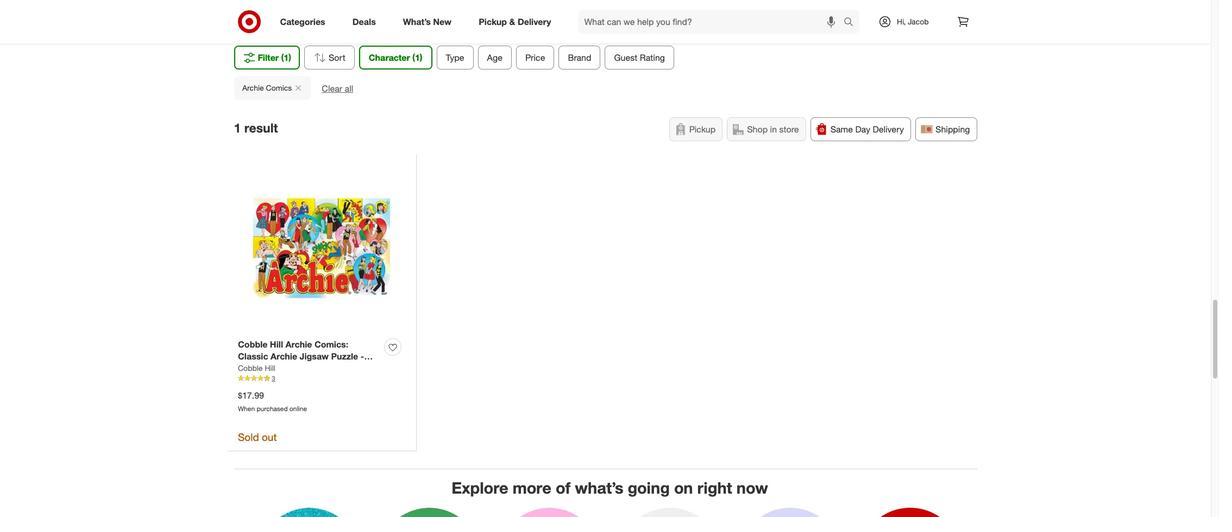 Task type: locate. For each thing, give the bounding box(es) containing it.
1000pc
[[238, 364, 268, 375]]

what's
[[575, 478, 624, 498]]

cobble inside cobble hill link
[[238, 364, 263, 373]]

delivery
[[518, 16, 552, 27], [873, 124, 905, 135]]

2–4 years
[[423, 22, 456, 31]]

categories
[[280, 16, 325, 27]]

cobble hill
[[238, 364, 276, 373]]

14+ years link
[[828, 0, 939, 32]]

sold
[[238, 431, 259, 443]]

pickup
[[479, 16, 507, 27], [690, 124, 716, 135]]

0 vertical spatial delivery
[[518, 16, 552, 27]]

archie comics button
[[234, 76, 311, 100]]

cobble hill archie comics: classic archie jigsaw puzzle - 1000pc link
[[238, 338, 380, 375]]

(1) for character (1)
[[413, 52, 423, 63]]

new
[[433, 16, 452, 27]]

store
[[780, 124, 799, 135]]

cobble down classic
[[238, 364, 263, 373]]

comics
[[266, 83, 292, 92]]

archie
[[242, 83, 264, 92], [286, 339, 312, 350], [271, 351, 297, 362]]

filter (1)
[[258, 52, 291, 63]]

0 vertical spatial pickup
[[479, 16, 507, 27]]

cobble hill link
[[238, 363, 276, 374]]

1 years from the left
[[438, 22, 456, 31]]

2 (1) from the left
[[413, 52, 423, 63]]

shop in store button
[[727, 117, 807, 141]]

2 vertical spatial archie
[[271, 351, 297, 362]]

character
[[369, 52, 410, 63]]

going
[[628, 478, 670, 498]]

hill inside the cobble hill archie comics: classic archie jigsaw puzzle - 1000pc
[[270, 339, 283, 350]]

clear all
[[322, 83, 353, 94]]

years for 2–4 years
[[438, 22, 456, 31]]

(1) right character
[[413, 52, 423, 63]]

explore
[[452, 478, 509, 498]]

hill up cobble hill
[[270, 339, 283, 350]]

brand button
[[559, 45, 601, 69]]

all
[[345, 83, 353, 94]]

shipping
[[936, 124, 971, 135]]

pickup button
[[670, 117, 723, 141]]

1 vertical spatial hill
[[265, 364, 276, 373]]

1 horizontal spatial pickup
[[690, 124, 716, 135]]

0 vertical spatial hill
[[270, 339, 283, 350]]

search button
[[839, 10, 866, 36]]

$17.99 when purchased online
[[238, 390, 307, 413]]

what's
[[403, 16, 431, 27]]

years right 14+
[[882, 22, 900, 31]]

pickup & delivery link
[[470, 10, 565, 34]]

same
[[831, 124, 854, 135]]

2–4 years link
[[384, 0, 495, 32]]

puzzle
[[331, 351, 358, 362]]

8–10
[[643, 22, 660, 31]]

pickup & delivery
[[479, 16, 552, 27]]

2–4
[[423, 22, 436, 31]]

sold out
[[238, 431, 277, 443]]

0 vertical spatial cobble
[[238, 339, 268, 350]]

1 vertical spatial cobble
[[238, 364, 263, 373]]

shop in store
[[748, 124, 799, 135]]

search
[[839, 17, 866, 28]]

cobble hill archie comics: classic archie jigsaw puzzle - 1000pc image
[[238, 165, 406, 332], [238, 165, 406, 332]]

years for 14+ years
[[882, 22, 900, 31]]

pickup inside pickup & delivery link
[[479, 16, 507, 27]]

cobble for cobble hill
[[238, 364, 263, 373]]

type
[[446, 52, 465, 63]]

14+
[[867, 22, 880, 31]]

2 years from the left
[[549, 22, 567, 31]]

3 years from the left
[[662, 22, 680, 31]]

out
[[262, 431, 277, 443]]

hill up 3
[[265, 364, 276, 373]]

4 years from the left
[[882, 22, 900, 31]]

brand
[[568, 52, 592, 63]]

jacob
[[909, 17, 929, 26]]

archie left comics
[[242, 83, 264, 92]]

1 vertical spatial pickup
[[690, 124, 716, 135]]

0 horizontal spatial pickup
[[479, 16, 507, 27]]

cobble hill archie comics: classic archie jigsaw puzzle - 1000pc
[[238, 339, 364, 375]]

2 cobble from the top
[[238, 364, 263, 373]]

8–10 years link
[[606, 0, 717, 32]]

delivery inside "button"
[[873, 124, 905, 135]]

guest rating button
[[605, 45, 675, 69]]

deals
[[353, 16, 376, 27]]

years right 5–7
[[549, 22, 567, 31]]

1 cobble from the top
[[238, 339, 268, 350]]

5–7 years
[[534, 22, 567, 31]]

1 vertical spatial delivery
[[873, 124, 905, 135]]

pickup for pickup & delivery
[[479, 16, 507, 27]]

$17.99
[[238, 390, 264, 401]]

1 horizontal spatial delivery
[[873, 124, 905, 135]]

age button
[[478, 45, 512, 69]]

years
[[438, 22, 456, 31], [549, 22, 567, 31], [662, 22, 680, 31], [882, 22, 900, 31]]

1 horizontal spatial (1)
[[413, 52, 423, 63]]

(1) right filter
[[281, 52, 291, 63]]

type button
[[437, 45, 474, 69]]

0 horizontal spatial (1)
[[281, 52, 291, 63]]

1 (1) from the left
[[281, 52, 291, 63]]

years right 2–4
[[438, 22, 456, 31]]

in
[[771, 124, 777, 135]]

pickup inside pickup button
[[690, 124, 716, 135]]

cobble up classic
[[238, 339, 268, 350]]

price button
[[516, 45, 555, 69]]

archie up jigsaw
[[286, 339, 312, 350]]

years right 8–10
[[662, 22, 680, 31]]

(1) inside filter (1) button
[[281, 52, 291, 63]]

3 link
[[238, 374, 406, 384]]

guest rating
[[615, 52, 665, 63]]

0 vertical spatial archie
[[242, 83, 264, 92]]

months
[[325, 22, 351, 31]]

same day delivery button
[[811, 117, 912, 141]]

archie up 3
[[271, 351, 297, 362]]

pickup for pickup
[[690, 124, 716, 135]]

-
[[361, 351, 364, 362]]

cobble inside the cobble hill archie comics: classic archie jigsaw puzzle - 1000pc
[[238, 339, 268, 350]]

1
[[234, 120, 241, 135]]

filter
[[258, 52, 279, 63]]

clear all button
[[322, 82, 353, 95]]

hill
[[270, 339, 283, 350], [265, 364, 276, 373]]

cobble
[[238, 339, 268, 350], [238, 364, 263, 373]]

0 horizontal spatial delivery
[[518, 16, 552, 27]]



Task type: vqa. For each thing, say whether or not it's contained in the screenshot.
CHECKBOX
no



Task type: describe. For each thing, give the bounding box(es) containing it.
cobble for cobble hill archie comics: classic archie jigsaw puzzle - 1000pc
[[238, 339, 268, 350]]

more
[[513, 478, 552, 498]]

&
[[510, 16, 516, 27]]

of
[[556, 478, 571, 498]]

comics:
[[315, 339, 349, 350]]

hi, jacob
[[898, 17, 929, 26]]

8–10 years
[[643, 22, 680, 31]]

on
[[675, 478, 693, 498]]

archie inside button
[[242, 83, 264, 92]]

clear
[[322, 83, 342, 94]]

purchased
[[257, 405, 288, 413]]

shop
[[748, 124, 768, 135]]

now
[[737, 478, 769, 498]]

years for 8–10 years
[[662, 22, 680, 31]]

0–24
[[306, 22, 323, 31]]

3
[[272, 375, 275, 383]]

archie comics
[[242, 83, 292, 92]]

shipping button
[[916, 117, 978, 141]]

deals link
[[343, 10, 390, 34]]

when
[[238, 405, 255, 413]]

day
[[856, 124, 871, 135]]

same day delivery
[[831, 124, 905, 135]]

14+ years
[[867, 22, 900, 31]]

age
[[487, 52, 503, 63]]

hi,
[[898, 17, 906, 26]]

result
[[244, 120, 278, 135]]

right
[[698, 478, 733, 498]]

1 vertical spatial archie
[[286, 339, 312, 350]]

0–24 months
[[306, 22, 351, 31]]

guest
[[615, 52, 638, 63]]

5–7
[[534, 22, 547, 31]]

online
[[290, 405, 307, 413]]

What can we help you find? suggestions appear below search field
[[578, 10, 847, 34]]

(1) for filter (1)
[[281, 52, 291, 63]]

5–7 years link
[[495, 0, 606, 32]]

price
[[526, 52, 545, 63]]

delivery for pickup & delivery
[[518, 16, 552, 27]]

sold out element
[[238, 430, 277, 444]]

categories link
[[271, 10, 339, 34]]

0–24 months link
[[273, 0, 384, 32]]

character (1)
[[369, 52, 423, 63]]

sort
[[329, 52, 346, 63]]

what's new
[[403, 16, 452, 27]]

what's new link
[[394, 10, 465, 34]]

filter (1) button
[[234, 45, 300, 69]]

years for 5–7 years
[[549, 22, 567, 31]]

1 result
[[234, 120, 278, 135]]

delivery for same day delivery
[[873, 124, 905, 135]]

jigsaw
[[300, 351, 329, 362]]

hill for cobble hill
[[265, 364, 276, 373]]

classic
[[238, 351, 268, 362]]

hill for cobble hill archie comics: classic archie jigsaw puzzle - 1000pc
[[270, 339, 283, 350]]

explore more of what's going on right now
[[452, 478, 769, 498]]

sort button
[[304, 45, 355, 69]]

rating
[[640, 52, 665, 63]]



